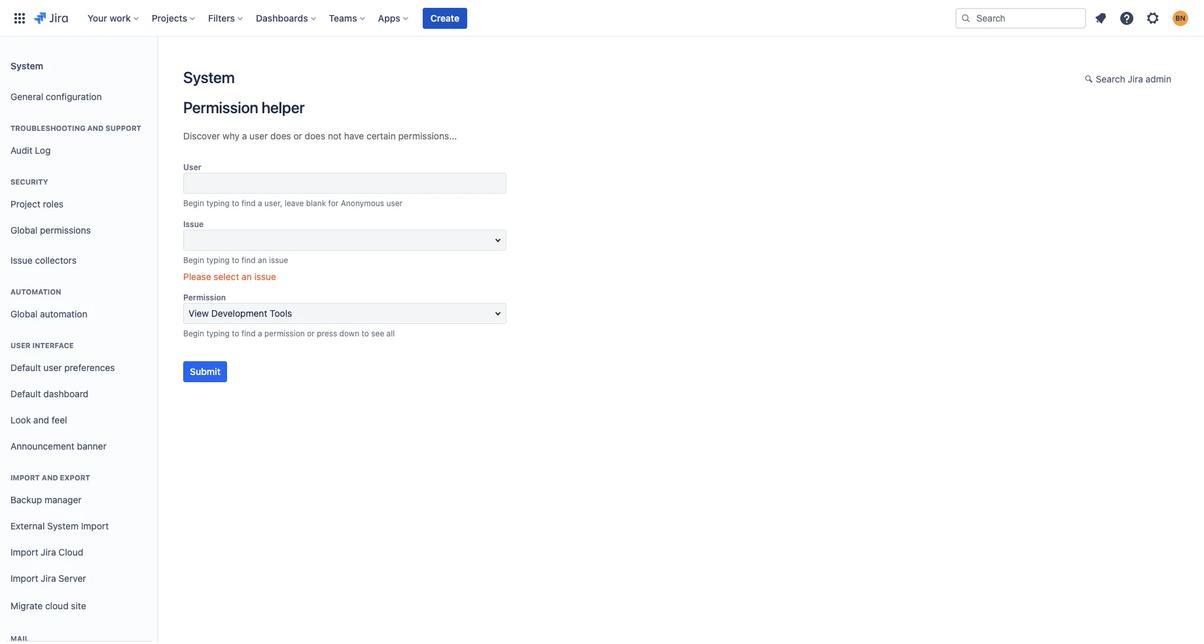Task type: describe. For each thing, give the bounding box(es) containing it.
help image
[[1120, 10, 1135, 26]]

0 horizontal spatial system
[[10, 60, 43, 71]]

blank
[[306, 198, 326, 208]]

import for import jira cloud
[[10, 546, 38, 558]]

feel
[[52, 414, 67, 425]]

leave
[[285, 198, 304, 208]]

not
[[328, 130, 342, 141]]

external system import link
[[5, 513, 152, 539]]

typing for leave
[[206, 198, 230, 208]]

default for default user preferences
[[10, 362, 41, 373]]

security group
[[5, 164, 152, 247]]

general configuration
[[10, 91, 102, 102]]

migrate cloud site link
[[5, 592, 152, 621]]

announcement banner link
[[5, 433, 152, 460]]

1 horizontal spatial an
[[258, 255, 267, 265]]

troubleshooting and support group
[[5, 110, 152, 168]]

permission helper
[[183, 98, 305, 117]]

your work button
[[84, 8, 144, 28]]

1 does from the left
[[270, 130, 291, 141]]

global permissions
[[10, 224, 91, 235]]

issue for issue collectors
[[10, 254, 33, 266]]

project roles
[[10, 198, 64, 209]]

permissions
[[40, 224, 91, 235]]

discover why a user does or does not have certain permissions...
[[183, 130, 457, 141]]

project roles link
[[5, 191, 152, 217]]

audit
[[10, 144, 33, 156]]

import for import jira server
[[10, 573, 38, 584]]

filters
[[208, 12, 235, 23]]

migrate cloud site
[[10, 600, 86, 611]]

sidebar navigation image
[[143, 52, 172, 79]]

issue collectors link
[[5, 247, 152, 274]]

import jira cloud
[[10, 546, 83, 558]]

find for leave
[[242, 198, 256, 208]]

work
[[110, 12, 131, 23]]

log
[[35, 144, 51, 156]]

begin typing to find an issue please select an issue
[[183, 255, 288, 282]]

search image
[[961, 13, 972, 23]]

roles
[[43, 198, 64, 209]]

0 vertical spatial issue
[[269, 255, 288, 265]]

user inside group
[[43, 362, 62, 373]]

typing for please
[[206, 255, 230, 265]]

your profile and settings image
[[1173, 10, 1189, 26]]

jira for admin
[[1128, 73, 1144, 84]]

projects button
[[148, 8, 200, 28]]

see
[[371, 329, 384, 338]]

dashboards
[[256, 12, 308, 23]]

external
[[10, 520, 45, 531]]

permission for permission helper
[[183, 98, 258, 117]]

discover
[[183, 130, 220, 141]]

automation group
[[5, 274, 152, 331]]

certain
[[367, 130, 396, 141]]

please
[[183, 271, 211, 282]]

to left see
[[362, 329, 369, 338]]

0 vertical spatial user
[[250, 130, 268, 141]]

user for user interface
[[10, 341, 30, 350]]

collectors
[[35, 254, 77, 266]]

to for please
[[232, 255, 239, 265]]

teams
[[329, 12, 357, 23]]

cloud
[[45, 600, 69, 611]]

manager
[[44, 494, 82, 505]]

find for or
[[242, 329, 256, 338]]

general configuration link
[[5, 84, 152, 110]]

external system import
[[10, 520, 109, 531]]

import jira cloud link
[[5, 539, 152, 566]]

for
[[328, 198, 339, 208]]

default user preferences link
[[5, 355, 152, 381]]

backup manager link
[[5, 487, 152, 513]]

import down 'backup manager' link
[[81, 520, 109, 531]]

teams button
[[325, 8, 370, 28]]

anonymous
[[341, 198, 384, 208]]

project
[[10, 198, 40, 209]]

default for default dashboard
[[10, 388, 41, 399]]

1 vertical spatial or
[[307, 329, 315, 338]]

import jira server link
[[5, 566, 152, 592]]

1 vertical spatial issue
[[254, 271, 276, 282]]

begin for leave
[[183, 198, 204, 208]]

global automation link
[[5, 301, 152, 327]]

look and feel link
[[5, 407, 152, 433]]

default dashboard link
[[5, 381, 152, 407]]

troubleshooting
[[10, 124, 85, 132]]

troubleshooting and support
[[10, 124, 141, 132]]

audit log
[[10, 144, 51, 156]]

user interface
[[10, 341, 74, 350]]

2 does from the left
[[305, 130, 326, 141]]

small image
[[1085, 74, 1096, 84]]

security
[[10, 177, 48, 186]]

user interface group
[[5, 327, 152, 464]]

appswitcher icon image
[[12, 10, 27, 26]]

Permission text field
[[183, 303, 507, 324]]

user,
[[265, 198, 283, 208]]



Task type: locate. For each thing, give the bounding box(es) containing it.
0 horizontal spatial or
[[294, 130, 302, 141]]

1 horizontal spatial does
[[305, 130, 326, 141]]

system up permission helper
[[183, 68, 235, 86]]

0 vertical spatial typing
[[206, 198, 230, 208]]

3 find from the top
[[242, 329, 256, 338]]

jira left admin
[[1128, 73, 1144, 84]]

0 horizontal spatial an
[[242, 271, 252, 282]]

migrate
[[10, 600, 43, 611]]

your work
[[88, 12, 131, 23]]

global
[[10, 224, 37, 235], [10, 308, 37, 319]]

default user preferences
[[10, 362, 115, 373]]

user left interface
[[10, 341, 30, 350]]

0 horizontal spatial issue
[[10, 254, 33, 266]]

a for permission
[[258, 329, 262, 338]]

and left the feel
[[33, 414, 49, 425]]

banner
[[0, 0, 1205, 37]]

admin
[[1146, 73, 1172, 84]]

0 vertical spatial or
[[294, 130, 302, 141]]

global inside global automation link
[[10, 308, 37, 319]]

to
[[232, 198, 239, 208], [232, 255, 239, 265], [232, 329, 239, 338], [362, 329, 369, 338]]

look
[[10, 414, 31, 425]]

permissions...
[[398, 130, 457, 141]]

create button
[[423, 8, 467, 28]]

2 typing from the top
[[206, 255, 230, 265]]

1 vertical spatial a
[[258, 198, 262, 208]]

2 horizontal spatial system
[[183, 68, 235, 86]]

filters button
[[204, 8, 248, 28]]

helper
[[262, 98, 305, 117]]

permission
[[183, 98, 258, 117], [183, 293, 226, 302]]

1 vertical spatial jira
[[41, 546, 56, 558]]

1 horizontal spatial or
[[307, 329, 315, 338]]

issue up please
[[183, 219, 204, 229]]

global down "project"
[[10, 224, 37, 235]]

2 permission from the top
[[183, 293, 226, 302]]

issue right select
[[254, 271, 276, 282]]

user inside group
[[10, 341, 30, 350]]

jira for cloud
[[41, 546, 56, 558]]

0 horizontal spatial user
[[43, 362, 62, 373]]

1 permission from the top
[[183, 98, 258, 117]]

1 horizontal spatial issue
[[183, 219, 204, 229]]

issue
[[183, 219, 204, 229], [10, 254, 33, 266]]

global down automation
[[10, 308, 37, 319]]

backup manager
[[10, 494, 82, 505]]

1 global from the top
[[10, 224, 37, 235]]

or down helper
[[294, 130, 302, 141]]

typing
[[206, 198, 230, 208], [206, 255, 230, 265], [206, 329, 230, 338]]

an down user,
[[258, 255, 267, 265]]

projects
[[152, 12, 187, 23]]

2 default from the top
[[10, 388, 41, 399]]

and for import
[[42, 473, 58, 482]]

2 vertical spatial a
[[258, 329, 262, 338]]

or left the press
[[307, 329, 315, 338]]

1 vertical spatial issue
[[10, 254, 33, 266]]

a for user
[[258, 198, 262, 208]]

import up backup
[[10, 473, 40, 482]]

2 begin from the top
[[183, 255, 204, 265]]

user down interface
[[43, 362, 62, 373]]

announcement
[[10, 440, 75, 451]]

find
[[242, 198, 256, 208], [242, 255, 256, 265], [242, 329, 256, 338]]

1 begin from the top
[[183, 198, 204, 208]]

default dashboard
[[10, 388, 88, 399]]

global automation
[[10, 308, 87, 319]]

global for global permissions
[[10, 224, 37, 235]]

user for user
[[183, 162, 201, 172]]

issue inside "link"
[[10, 254, 33, 266]]

permission
[[265, 329, 305, 338]]

export
[[60, 473, 90, 482]]

issue left the collectors
[[10, 254, 33, 266]]

general
[[10, 91, 43, 102]]

0 vertical spatial global
[[10, 224, 37, 235]]

jira left cloud
[[41, 546, 56, 558]]

have
[[344, 130, 364, 141]]

why
[[223, 130, 240, 141]]

does
[[270, 130, 291, 141], [305, 130, 326, 141]]

to up select
[[232, 255, 239, 265]]

search jira admin link
[[1079, 69, 1178, 90]]

apps button
[[374, 8, 414, 28]]

1 default from the top
[[10, 362, 41, 373]]

1 horizontal spatial system
[[47, 520, 79, 531]]

jira image
[[34, 10, 68, 26], [34, 10, 68, 26]]

Search field
[[956, 8, 1087, 28]]

1 vertical spatial an
[[242, 271, 252, 282]]

find for please
[[242, 255, 256, 265]]

settings image
[[1146, 10, 1161, 26]]

default down user interface
[[10, 362, 41, 373]]

and inside "import and export" group
[[42, 473, 58, 482]]

jira inside 'link'
[[41, 546, 56, 558]]

an right select
[[242, 271, 252, 282]]

1 vertical spatial and
[[33, 414, 49, 425]]

0 vertical spatial default
[[10, 362, 41, 373]]

backup
[[10, 494, 42, 505]]

1 typing from the top
[[206, 198, 230, 208]]

typing for or
[[206, 329, 230, 338]]

to inside begin typing to find an issue please select an issue
[[232, 255, 239, 265]]

announcement banner
[[10, 440, 107, 451]]

dashboard
[[43, 388, 88, 399]]

down
[[340, 329, 360, 338]]

1 find from the top
[[242, 198, 256, 208]]

2 horizontal spatial user
[[387, 198, 403, 208]]

2 vertical spatial and
[[42, 473, 58, 482]]

0 horizontal spatial does
[[270, 130, 291, 141]]

search jira admin
[[1096, 73, 1172, 84]]

and for look
[[33, 414, 49, 425]]

1 vertical spatial find
[[242, 255, 256, 265]]

begin typing to find a permission or press down to see all
[[183, 329, 395, 338]]

Issue text field
[[183, 230, 507, 251]]

interface
[[32, 341, 74, 350]]

2 global from the top
[[10, 308, 37, 319]]

and inside look and feel link
[[33, 414, 49, 425]]

user
[[250, 130, 268, 141], [387, 198, 403, 208], [43, 362, 62, 373]]

typing down select
[[206, 329, 230, 338]]

banner containing your work
[[0, 0, 1205, 37]]

0 vertical spatial a
[[242, 130, 247, 141]]

a
[[242, 130, 247, 141], [258, 198, 262, 208], [258, 329, 262, 338]]

look and feel
[[10, 414, 67, 425]]

notifications image
[[1093, 10, 1109, 26]]

your
[[88, 12, 107, 23]]

site
[[71, 600, 86, 611]]

2 vertical spatial typing
[[206, 329, 230, 338]]

jira left server
[[41, 573, 56, 584]]

1 vertical spatial user
[[387, 198, 403, 208]]

find inside begin typing to find an issue please select an issue
[[242, 255, 256, 265]]

0 vertical spatial user
[[183, 162, 201, 172]]

global inside global permissions link
[[10, 224, 37, 235]]

issue down user,
[[269, 255, 288, 265]]

audit log link
[[5, 137, 152, 164]]

and
[[87, 124, 104, 132], [33, 414, 49, 425], [42, 473, 58, 482]]

import down "external"
[[10, 546, 38, 558]]

search
[[1096, 73, 1126, 84]]

typing inside begin typing to find an issue please select an issue
[[206, 255, 230, 265]]

1 vertical spatial default
[[10, 388, 41, 399]]

1 horizontal spatial user
[[250, 130, 268, 141]]

a left permission
[[258, 329, 262, 338]]

import jira server
[[10, 573, 86, 584]]

0 vertical spatial begin
[[183, 198, 204, 208]]

import up migrate
[[10, 573, 38, 584]]

primary element
[[8, 0, 956, 36]]

import for import and export
[[10, 473, 40, 482]]

default
[[10, 362, 41, 373], [10, 388, 41, 399]]

does down helper
[[270, 130, 291, 141]]

server
[[59, 573, 86, 584]]

press
[[317, 329, 337, 338]]

typing left user,
[[206, 198, 230, 208]]

import and export group
[[5, 460, 152, 625]]

permission down please
[[183, 293, 226, 302]]

0 vertical spatial permission
[[183, 98, 258, 117]]

0 vertical spatial find
[[242, 198, 256, 208]]

0 vertical spatial jira
[[1128, 73, 1144, 84]]

2 find from the top
[[242, 255, 256, 265]]

cloud
[[59, 546, 83, 558]]

jira for server
[[41, 573, 56, 584]]

3 begin from the top
[[183, 329, 204, 338]]

begin for or
[[183, 329, 204, 338]]

2 vertical spatial find
[[242, 329, 256, 338]]

None submit
[[183, 361, 227, 382]]

2 vertical spatial begin
[[183, 329, 204, 338]]

or
[[294, 130, 302, 141], [307, 329, 315, 338]]

automation
[[10, 287, 61, 296]]

0 vertical spatial issue
[[183, 219, 204, 229]]

global for global automation
[[10, 308, 37, 319]]

and up backup manager at the bottom left of the page
[[42, 473, 58, 482]]

system down manager
[[47, 520, 79, 531]]

to left permission
[[232, 329, 239, 338]]

all
[[387, 329, 395, 338]]

1 vertical spatial begin
[[183, 255, 204, 265]]

1 vertical spatial global
[[10, 308, 37, 319]]

does left not
[[305, 130, 326, 141]]

2 vertical spatial user
[[43, 362, 62, 373]]

1 vertical spatial typing
[[206, 255, 230, 265]]

begin
[[183, 198, 204, 208], [183, 255, 204, 265], [183, 329, 204, 338]]

User text field
[[183, 173, 507, 194]]

banner
[[77, 440, 107, 451]]

import and export
[[10, 473, 90, 482]]

to for leave
[[232, 198, 239, 208]]

user down discover
[[183, 162, 201, 172]]

1 vertical spatial user
[[10, 341, 30, 350]]

begin inside begin typing to find an issue please select an issue
[[183, 255, 204, 265]]

1 vertical spatial permission
[[183, 293, 226, 302]]

permission up 'why'
[[183, 98, 258, 117]]

2 vertical spatial jira
[[41, 573, 56, 584]]

permission for permission
[[183, 293, 226, 302]]

begin typing to find a user, leave blank for anonymous user
[[183, 198, 403, 208]]

3 typing from the top
[[206, 329, 230, 338]]

preferences
[[64, 362, 115, 373]]

configuration
[[46, 91, 102, 102]]

system up general
[[10, 60, 43, 71]]

default up look at the left bottom of the page
[[10, 388, 41, 399]]

create
[[431, 12, 460, 23]]

dashboards button
[[252, 8, 321, 28]]

typing up select
[[206, 255, 230, 265]]

to for or
[[232, 329, 239, 338]]

and for troubleshooting
[[87, 124, 104, 132]]

a left user,
[[258, 198, 262, 208]]

1 horizontal spatial user
[[183, 162, 201, 172]]

and inside troubleshooting and support group
[[87, 124, 104, 132]]

0 horizontal spatial user
[[10, 341, 30, 350]]

support
[[106, 124, 141, 132]]

user right 'why'
[[250, 130, 268, 141]]

a right 'why'
[[242, 130, 247, 141]]

and left support
[[87, 124, 104, 132]]

system inside "import and export" group
[[47, 520, 79, 531]]

issue for issue
[[183, 219, 204, 229]]

global permissions link
[[5, 217, 152, 244]]

0 vertical spatial an
[[258, 255, 267, 265]]

issue collectors
[[10, 254, 77, 266]]

0 vertical spatial and
[[87, 124, 104, 132]]

an
[[258, 255, 267, 265], [242, 271, 252, 282]]

automation
[[40, 308, 87, 319]]

begin for please
[[183, 255, 204, 265]]

to left user,
[[232, 198, 239, 208]]

user right anonymous at the top of the page
[[387, 198, 403, 208]]

apps
[[378, 12, 401, 23]]

select
[[214, 271, 239, 282]]

import inside 'link'
[[10, 546, 38, 558]]



Task type: vqa. For each thing, say whether or not it's contained in the screenshot.
either
no



